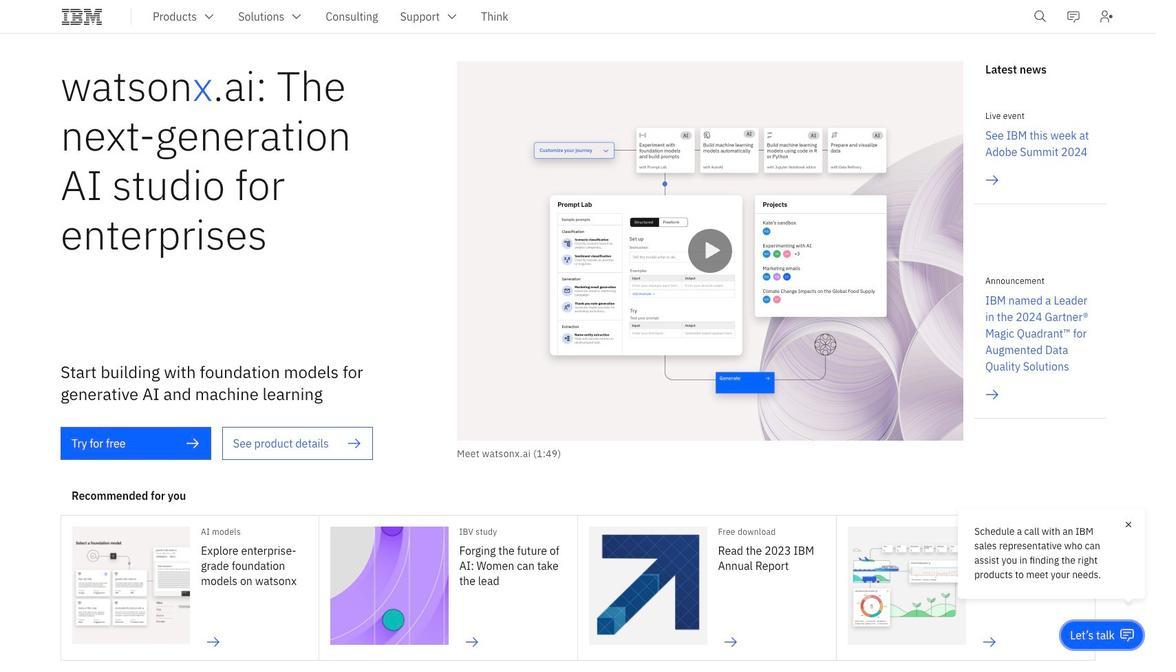 Task type: locate. For each thing, give the bounding box(es) containing it.
close image
[[1123, 520, 1134, 531]]



Task type: vqa. For each thing, say whether or not it's contained in the screenshot.
Let's talk element
yes



Task type: describe. For each thing, give the bounding box(es) containing it.
let's talk element
[[1070, 628, 1115, 644]]



